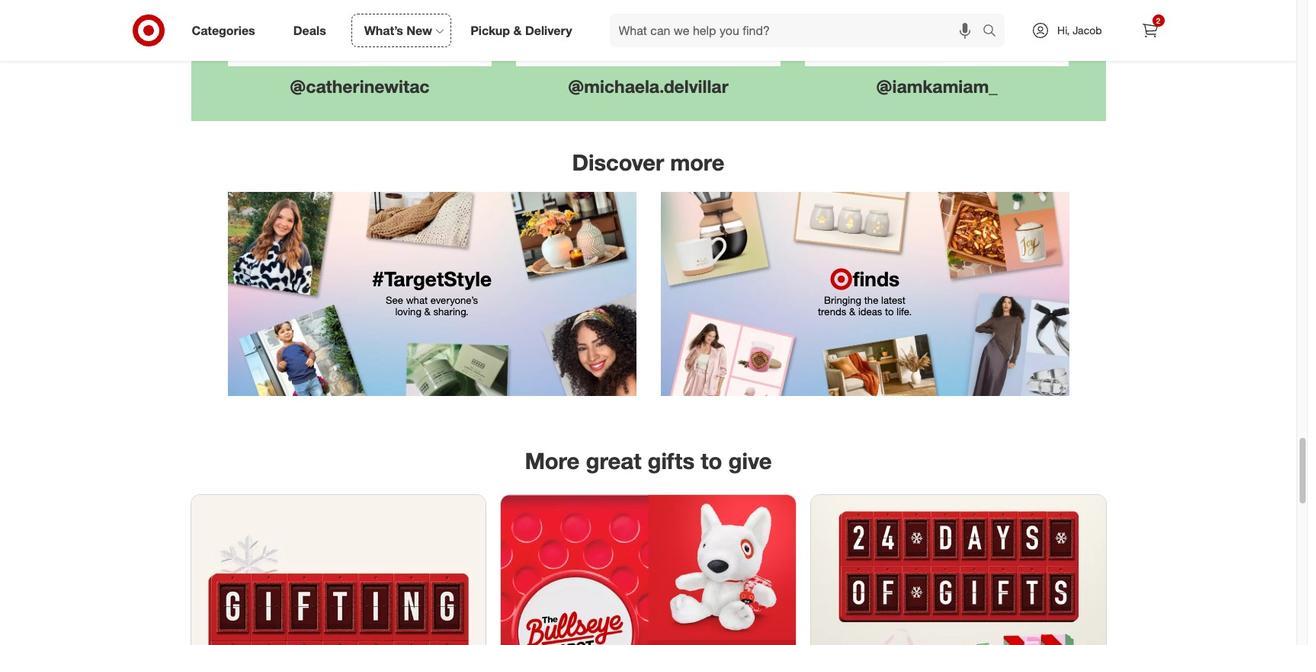 Task type: vqa. For each thing, say whether or not it's contained in the screenshot.
the New
yes



Task type: describe. For each thing, give the bounding box(es) containing it.
discover
[[572, 149, 664, 176]]

the
[[864, 294, 878, 306]]

what's
[[364, 23, 403, 38]]

@iamkamiam_ link
[[793, 0, 1081, 97]]

2
[[1156, 16, 1160, 25]]

@michaela.delvillar
[[568, 75, 729, 97]]

to inside ◎ finds bringing the latest trends & ideas to life.
[[885, 306, 894, 318]]

deals link
[[280, 14, 345, 47]]

categories
[[192, 23, 255, 38]]

@catherinewitac
[[290, 75, 430, 97]]

see
[[386, 294, 403, 306]]

discover more
[[572, 149, 725, 176]]

categories link
[[179, 14, 274, 47]]

what's new
[[364, 23, 432, 38]]

@catherinewitac link
[[215, 0, 504, 97]]

search button
[[976, 14, 1012, 50]]

& inside ◎ finds bringing the latest trends & ideas to life.
[[849, 306, 855, 318]]

life.
[[897, 306, 912, 318]]

pickup & delivery
[[470, 23, 572, 38]]

more
[[525, 447, 580, 475]]

& inside pickup & delivery link
[[513, 23, 522, 38]]

deals
[[293, 23, 326, 38]]

the bullseye spot image
[[501, 495, 796, 646]]

hi,
[[1057, 24, 1070, 37]]

@michaela.delvillar link
[[504, 0, 793, 97]]

what
[[406, 294, 428, 306]]

search
[[976, 24, 1012, 39]]

2 link
[[1133, 14, 1167, 47]]

#targetstyle see what everyone's loving & sharing.
[[372, 267, 492, 318]]



Task type: locate. For each thing, give the bounding box(es) containing it.
pickup
[[470, 23, 510, 38]]

& inside '#targetstyle see what everyone's loving & sharing.'
[[424, 306, 431, 318]]

great
[[586, 447, 641, 475]]

& left ideas
[[849, 306, 855, 318]]

new
[[407, 23, 432, 38]]

hi, jacob
[[1057, 24, 1102, 37]]

2 horizontal spatial &
[[849, 306, 855, 318]]

to left give
[[701, 447, 722, 475]]

&
[[513, 23, 522, 38], [424, 306, 431, 318], [849, 306, 855, 318]]

& right loving
[[424, 306, 431, 318]]

everyone's
[[430, 294, 478, 306]]

@iamkamiam_
[[876, 75, 998, 97]]

delivery
[[525, 23, 572, 38]]

0 horizontal spatial &
[[424, 306, 431, 318]]

give
[[728, 447, 772, 475]]

latest
[[881, 294, 906, 306]]

#targetstyle
[[372, 267, 492, 292]]

1 horizontal spatial &
[[513, 23, 522, 38]]

to
[[885, 306, 894, 318], [701, 447, 722, 475]]

1 horizontal spatial to
[[885, 306, 894, 318]]

more great gifts to give
[[525, 447, 772, 475]]

◎ finds bringing the latest trends & ideas to life.
[[818, 267, 912, 318]]

bringing
[[824, 294, 861, 306]]

What can we help you find? suggestions appear below search field
[[609, 14, 986, 47]]

trends
[[818, 306, 846, 318]]

0 vertical spatial to
[[885, 306, 894, 318]]

loving
[[395, 306, 421, 318]]

0 horizontal spatial to
[[701, 447, 722, 475]]

ideas
[[858, 306, 882, 318]]

gifts
[[648, 447, 695, 475]]

more
[[670, 149, 725, 176]]

& right the pickup
[[513, 23, 522, 38]]

pickup & delivery link
[[457, 14, 591, 47]]

to left life.
[[885, 306, 894, 318]]

what's new link
[[351, 14, 451, 47]]

gifting station image
[[191, 495, 486, 646]]

◎
[[830, 267, 853, 292]]

finds
[[853, 267, 900, 292]]

1 vertical spatial to
[[701, 447, 722, 475]]

jacob
[[1073, 24, 1102, 37]]

sharing.
[[433, 306, 468, 318]]



